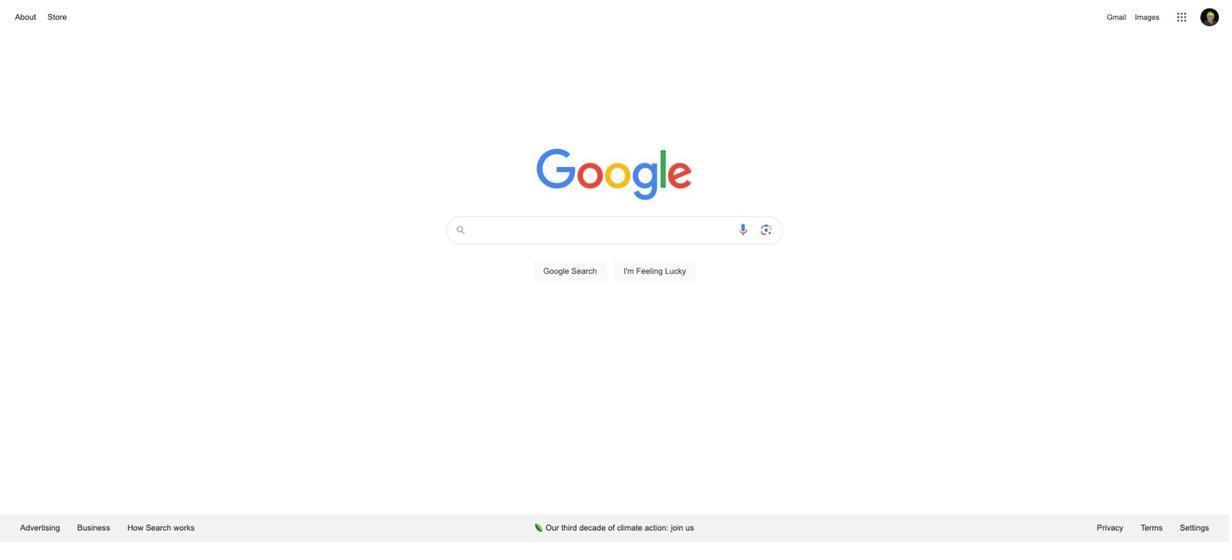 Task type: describe. For each thing, give the bounding box(es) containing it.
search by image image
[[759, 223, 773, 237]]



Task type: vqa. For each thing, say whether or not it's contained in the screenshot.
search by image
yes



Task type: locate. For each thing, give the bounding box(es) containing it.
google image
[[536, 149, 693, 202]]

search by voice image
[[736, 223, 750, 237]]

None search field
[[12, 213, 1218, 295]]



